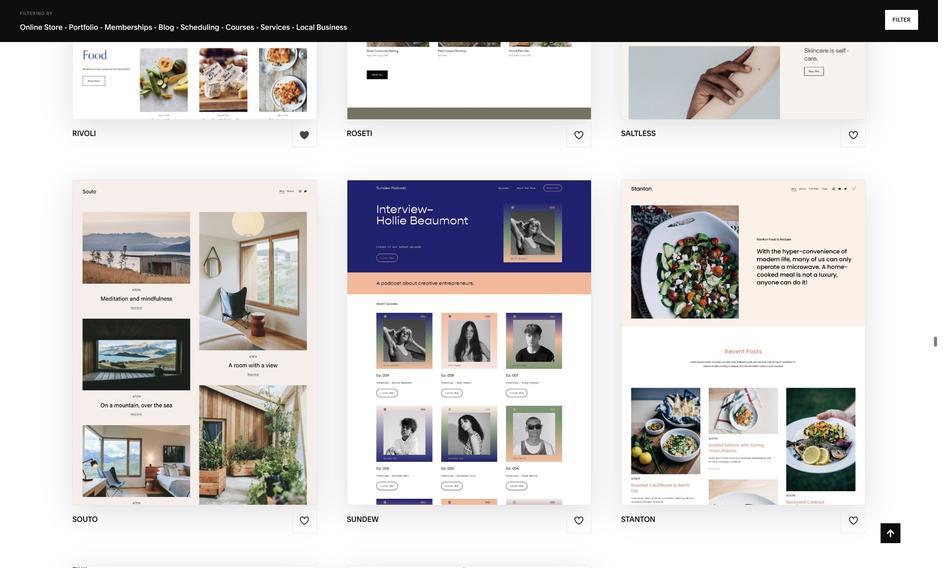 Task type: vqa. For each thing, say whether or not it's contained in the screenshot.
the leftmost with
yes



Task type: describe. For each thing, give the bounding box(es) containing it.
rivoli image
[[73, 0, 316, 120]]

with for souto
[[176, 325, 199, 336]]

6 - from the left
[[256, 23, 259, 32]]

filter button
[[885, 10, 918, 30]]

preview for preview sundew
[[429, 343, 468, 353]]

filtering
[[20, 11, 45, 16]]

talva image
[[73, 567, 316, 569]]

business
[[316, 23, 347, 32]]

scheduling
[[180, 23, 219, 32]]

by
[[46, 11, 53, 16]]

preview for preview stanton
[[702, 343, 741, 353]]

sundew inside preview sundew link
[[470, 343, 510, 353]]

add souto to your favorites list image
[[300, 516, 309, 526]]

5 - from the left
[[221, 23, 224, 32]]

filtering by
[[20, 11, 53, 16]]

preview sundew link
[[429, 336, 510, 361]]

preview stanton
[[702, 343, 785, 353]]

online store - portfolio - memberships - blog - scheduling - courses - services - local business
[[20, 23, 347, 32]]

stanton inside "start with stanton" button
[[745, 325, 787, 336]]

rivoli
[[72, 129, 96, 138]]

start for preview stanton
[[690, 325, 718, 336]]

start with sundew
[[417, 325, 511, 336]]

1 vertical spatial souto
[[200, 343, 231, 353]]

start for preview sundew
[[417, 325, 445, 336]]

stanton image
[[622, 181, 865, 506]]

add stanton to your favorites list image
[[848, 516, 858, 526]]

2 - from the left
[[100, 23, 103, 32]]

preview sundew
[[429, 343, 510, 353]]

store
[[44, 23, 63, 32]]

souto inside button
[[202, 325, 233, 336]]



Task type: locate. For each thing, give the bounding box(es) containing it.
with
[[176, 325, 199, 336], [447, 325, 470, 336], [720, 325, 743, 336]]

saltless image
[[622, 0, 865, 120]]

preview inside "link"
[[702, 343, 741, 353]]

with up preview stanton
[[720, 325, 743, 336]]

portfolio
[[69, 23, 98, 32]]

filter
[[893, 16, 911, 23]]

stanton inside preview stanton "link"
[[743, 343, 785, 353]]

3 with from the left
[[720, 325, 743, 336]]

- right portfolio
[[100, 23, 103, 32]]

1 preview from the left
[[158, 343, 198, 353]]

2 preview from the left
[[429, 343, 468, 353]]

sundew
[[472, 325, 511, 336], [470, 343, 510, 353], [347, 515, 379, 524]]

preview stanton link
[[702, 336, 785, 361]]

start up preview sundew
[[417, 325, 445, 336]]

- left local
[[292, 23, 295, 32]]

- right courses
[[256, 23, 259, 32]]

add saltless to your favorites list image
[[848, 130, 858, 140]]

0 horizontal spatial with
[[176, 325, 199, 336]]

0 vertical spatial sundew
[[472, 325, 511, 336]]

blog
[[158, 23, 174, 32]]

souto image
[[73, 181, 316, 506]]

back to top image
[[886, 529, 896, 539]]

with up the preview souto
[[176, 325, 199, 336]]

start with sundew button
[[417, 318, 521, 343]]

start with souto button
[[147, 318, 242, 343]]

courses
[[226, 23, 254, 32]]

add sundew to your favorites list image
[[574, 516, 584, 526]]

add roseti to your favorites list image
[[574, 130, 584, 140]]

preview down start with sundew
[[429, 343, 468, 353]]

2 horizontal spatial with
[[720, 325, 743, 336]]

2 vertical spatial stanton
[[621, 515, 655, 524]]

- right store
[[64, 23, 67, 32]]

with for sundew
[[447, 325, 470, 336]]

2 with from the left
[[447, 325, 470, 336]]

preview for preview souto
[[158, 343, 198, 353]]

with for stanton
[[720, 325, 743, 336]]

0 vertical spatial souto
[[202, 325, 233, 336]]

start inside button
[[417, 325, 445, 336]]

1 horizontal spatial start
[[417, 325, 445, 336]]

stanton
[[745, 325, 787, 336], [743, 343, 785, 353], [621, 515, 655, 524]]

1 horizontal spatial preview
[[429, 343, 468, 353]]

3 start from the left
[[690, 325, 718, 336]]

2 horizontal spatial start
[[690, 325, 718, 336]]

- left blog on the top of the page
[[154, 23, 157, 32]]

preview souto link
[[158, 336, 231, 361]]

roseti image
[[347, 0, 591, 120]]

start with souto
[[147, 325, 233, 336]]

memberships
[[104, 23, 152, 32]]

with up preview sundew
[[447, 325, 470, 336]]

vester image
[[347, 567, 591, 569]]

preview down start with souto
[[158, 343, 198, 353]]

0 horizontal spatial start
[[147, 325, 174, 336]]

2 vertical spatial sundew
[[347, 515, 379, 524]]

0 horizontal spatial preview
[[158, 343, 198, 353]]

saltless
[[621, 129, 656, 138]]

sundew inside start with sundew button
[[472, 325, 511, 336]]

with inside button
[[447, 325, 470, 336]]

3 - from the left
[[154, 23, 157, 32]]

start
[[147, 325, 174, 336], [417, 325, 445, 336], [690, 325, 718, 336]]

start up the preview souto
[[147, 325, 174, 336]]

1 with from the left
[[176, 325, 199, 336]]

roseti
[[347, 129, 372, 138]]

1 vertical spatial sundew
[[470, 343, 510, 353]]

1 start from the left
[[147, 325, 174, 336]]

2 vertical spatial souto
[[72, 515, 98, 524]]

0 vertical spatial stanton
[[745, 325, 787, 336]]

1 horizontal spatial with
[[447, 325, 470, 336]]

7 - from the left
[[292, 23, 295, 32]]

preview souto
[[158, 343, 231, 353]]

- left courses
[[221, 23, 224, 32]]

3 preview from the left
[[702, 343, 741, 353]]

souto
[[202, 325, 233, 336], [200, 343, 231, 353], [72, 515, 98, 524]]

2 horizontal spatial preview
[[702, 343, 741, 353]]

start with stanton
[[690, 325, 787, 336]]

services
[[261, 23, 290, 32]]

start with stanton button
[[690, 318, 797, 343]]

-
[[64, 23, 67, 32], [100, 23, 103, 32], [154, 23, 157, 32], [176, 23, 179, 32], [221, 23, 224, 32], [256, 23, 259, 32], [292, 23, 295, 32]]

1 vertical spatial stanton
[[743, 343, 785, 353]]

start for preview souto
[[147, 325, 174, 336]]

local
[[296, 23, 315, 32]]

start up preview stanton
[[690, 325, 718, 336]]

preview down "start with stanton"
[[702, 343, 741, 353]]

preview
[[158, 343, 198, 353], [429, 343, 468, 353], [702, 343, 741, 353]]

sundew image
[[347, 181, 591, 506]]

2 start from the left
[[417, 325, 445, 336]]

4 - from the left
[[176, 23, 179, 32]]

remove rivoli from your favorites list image
[[300, 130, 309, 140]]

1 - from the left
[[64, 23, 67, 32]]

- right blog on the top of the page
[[176, 23, 179, 32]]

online
[[20, 23, 42, 32]]



